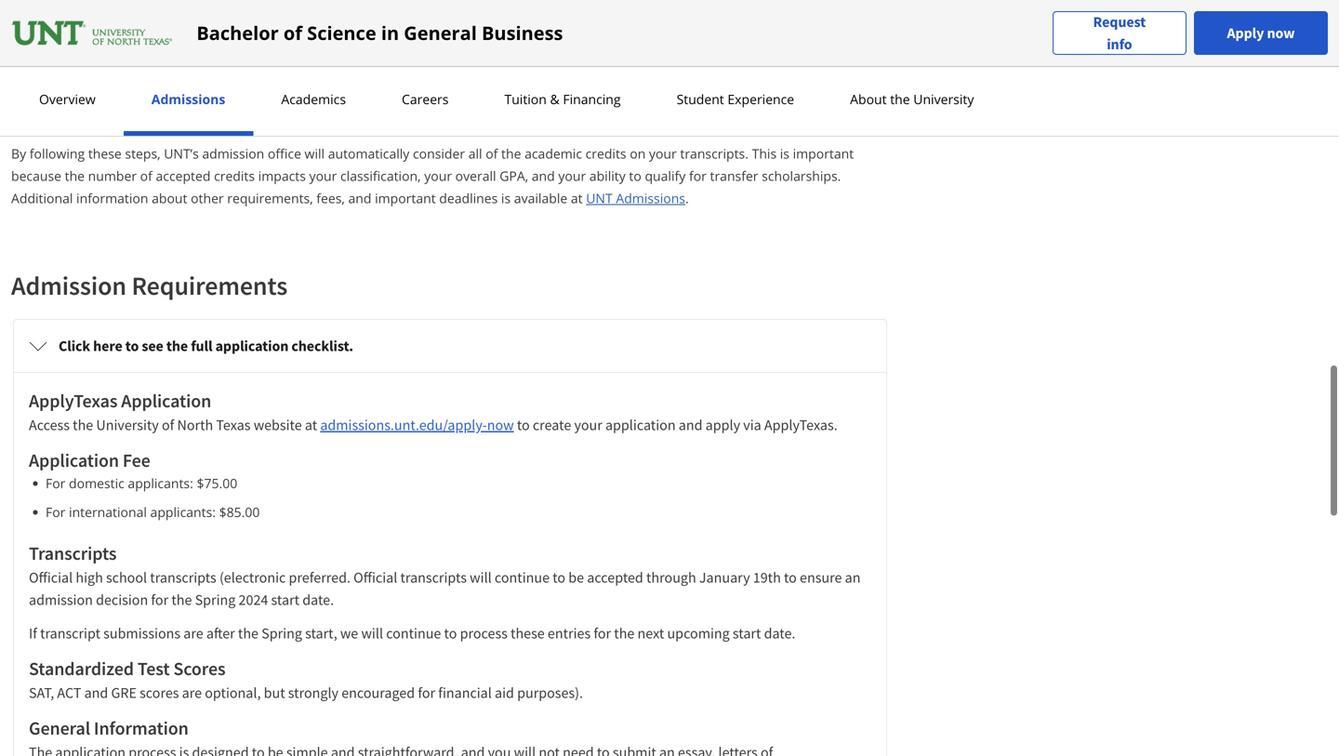 Task type: vqa. For each thing, say whether or not it's contained in the screenshot.
the right at
yes



Task type: describe. For each thing, give the bounding box(es) containing it.
student experience link
[[671, 90, 800, 108]]

about the university link
[[845, 90, 980, 108]]

my
[[139, 105, 159, 123]]

transcript
[[40, 624, 100, 643]]

and right fees,
[[348, 189, 372, 207]]

scholarships.
[[762, 167, 841, 185]]

at inside by following these steps, unt's admission office will automatically consider all of the academic credits on your transcripts. this is important because the number of accepted credits impacts your classification, your overall gpa, and your ability to qualify for transfer scholarships. additional information about other requirements, fees, and important deadlines is available at
[[571, 189, 583, 207]]

choose
[[438, 47, 481, 65]]

click continue to my application to get your application number and to save your input.
[[28, 105, 572, 123]]

optional,
[[205, 684, 261, 702]]

see
[[142, 337, 163, 355]]

aid
[[495, 684, 514, 702]]

the right click in the left top of the page
[[195, 47, 215, 65]]

2 official from the left
[[354, 568, 397, 587]]

january
[[699, 568, 750, 587]]

in
[[381, 20, 399, 46]]

the inside dropdown button
[[166, 337, 188, 355]]

gre
[[111, 684, 137, 702]]

overview link
[[33, 90, 101, 108]]

1 vertical spatial choice
[[129, 76, 172, 94]]

and inside standardized test scores sat, act and gre scores are optional, but strongly encouraged for financial aid purposes).
[[84, 684, 108, 702]]

0 vertical spatial important
[[793, 145, 854, 162]]

admissions link
[[146, 90, 231, 108]]

to inside applytexas application access the university of north texas website at admissions.unt.edu/apply-now to create your application and apply via applytexas.
[[517, 416, 530, 434]]

1 vertical spatial select
[[638, 47, 673, 65]]

to left 'my'
[[122, 105, 136, 123]]

to left the save
[[459, 105, 471, 123]]

to right 19th
[[784, 568, 797, 587]]

website
[[254, 416, 302, 434]]

school
[[106, 568, 147, 587]]

domestic
[[69, 474, 124, 492]]

careers link
[[396, 90, 454, 108]]

transcripts official high school transcripts (electronic preferred. official transcripts will continue to be accepted through january 19th to ensure an admission decision for the spring 2024 start date.
[[29, 542, 861, 609]]

accepted inside transcripts official high school transcripts (electronic preferred. official transcripts will continue to be accepted through january 19th to ensure an admission decision for the spring 2024 start date.
[[587, 568, 643, 587]]

international
[[69, 503, 147, 521]]

for inside standardized test scores sat, act and gre scores are optional, but strongly encouraged for financial aid purposes).
[[418, 684, 435, 702]]

automatically
[[328, 145, 410, 162]]

financing
[[563, 90, 621, 108]]

1 vertical spatial important
[[375, 189, 436, 207]]

0 vertical spatial business
[[482, 20, 563, 46]]

for inside by following these steps, unt's admission office will automatically consider all of the academic credits on your transcripts. this is important because the number of accepted credits impacts your classification, your overall gpa, and your ability to qualify for transfer scholarships. additional information about other requirements, fees, and important deadlines is available at
[[689, 167, 707, 185]]

0 horizontal spatial is
[[501, 189, 511, 207]]

full
[[191, 337, 213, 355]]

number inside by following these steps, unt's admission office will automatically consider all of the academic credits on your transcripts. this is important because the number of accepted credits impacts your classification, your overall gpa, and your ability to qualify for transfer scholarships. additional information about other requirements, fees, and important deadlines is available at
[[88, 167, 137, 185]]

for international applicants: $85.00 list item
[[46, 502, 872, 522]]

2 vertical spatial general
[[29, 717, 90, 740]]

admission inside transcripts official high school transcripts (electronic preferred. official transcripts will continue to be accepted through january 19th to ensure an admission decision for the spring 2024 start date.
[[29, 591, 93, 609]]

ensure
[[800, 568, 842, 587]]

of inside list item
[[535, 47, 548, 65]]

an
[[845, 568, 861, 587]]

overall
[[455, 167, 496, 185]]

and up available on the top left of the page
[[532, 167, 555, 185]]

the right 'after'
[[238, 624, 259, 643]]

information
[[76, 189, 148, 207]]

spring inside transcripts official high school transcripts (electronic preferred. official transcripts will continue to be accepted through january 19th to ensure an admission decision for the spring 2024 start date.
[[195, 591, 236, 609]]

2 horizontal spatial .
[[736, 47, 739, 65]]

dropbox.
[[223, 76, 279, 94]]

here
[[93, 337, 122, 355]]

tuition & financing
[[505, 90, 621, 108]]

general inside list item
[[331, 76, 382, 94]]

these inside by following these steps, unt's admission office will automatically consider all of the academic credits on your transcripts. this is important because the number of accepted credits impacts your classification, your overall gpa, and your ability to qualify for transfer scholarships. additional information about other requirements, fees, and important deadlines is available at
[[88, 145, 122, 162]]

will for transcripts
[[470, 568, 492, 587]]

the down "select
[[67, 76, 87, 94]]

continue up 'following'
[[59, 105, 118, 123]]

now inside applytexas application access the university of north texas website at admissions.unt.edu/apply-now to create your application and apply via applytexas.
[[487, 416, 514, 434]]

apply now button
[[1194, 11, 1328, 55]]

about
[[152, 189, 187, 207]]

to left get
[[240, 105, 253, 123]]

student experience
[[677, 90, 794, 108]]

for right entries
[[594, 624, 611, 643]]

info
[[1107, 35, 1133, 53]]

entries
[[548, 624, 591, 643]]

access
[[29, 416, 70, 434]]

school,"
[[114, 47, 163, 65]]

the inside transcripts official high school transcripts (electronic preferred. official transcripts will continue to be accepted through january 19th to ensure an admission decision for the spring 2024 start date.
[[171, 591, 192, 609]]

available
[[514, 189, 568, 207]]

and up the 'financing'
[[612, 47, 635, 65]]

list item containing select a semester and select
[[28, 18, 889, 37]]

through
[[646, 568, 696, 587]]

2024
[[239, 591, 268, 609]]

this
[[752, 145, 777, 162]]

at inside applytexas application access the university of north texas website at admissions.unt.edu/apply-now to create your application and apply via applytexas.
[[305, 416, 317, 434]]

date. inside transcripts official high school transcripts (electronic preferred. official transcripts will continue to be accepted through january 19th to ensure an admission decision for the spring 2024 start date.
[[303, 591, 334, 609]]

your right get
[[278, 105, 306, 123]]

1 transcripts from the left
[[150, 568, 216, 587]]

decision
[[96, 591, 148, 609]]

your up the qualify
[[649, 145, 677, 162]]

request
[[1093, 13, 1146, 31]]

after
[[206, 624, 235, 643]]

on
[[630, 145, 646, 162]]

0 vertical spatial university
[[914, 90, 974, 108]]

click here to see the full application checklist.
[[59, 337, 353, 355]]

2 transcripts from the left
[[400, 568, 467, 587]]

under
[[28, 47, 66, 65]]

academics link
[[276, 90, 352, 108]]

(electronic
[[219, 568, 286, 587]]

upcoming
[[667, 624, 730, 643]]

applytexas application access the university of north texas website at admissions.unt.edu/apply-now to create your application and apply via applytexas.
[[29, 389, 838, 434]]

next
[[638, 624, 664, 643]]

and up business-
[[411, 47, 434, 65]]

select for select the "first choice major" dropbox. choose general business-online bs and select continue
[[28, 76, 64, 94]]

academic
[[525, 145, 582, 162]]

your up fees,
[[309, 167, 337, 185]]

science
[[307, 20, 376, 46]]

dropbox
[[356, 47, 408, 65]]

1 horizontal spatial select
[[539, 76, 574, 94]]

of right all
[[486, 145, 498, 162]]

classification,
[[340, 167, 421, 185]]

application fee
[[29, 449, 150, 472]]

to left the "process"
[[444, 624, 457, 643]]

university of north texas image
[[11, 18, 174, 48]]

create
[[533, 416, 571, 434]]

overview
[[39, 90, 96, 108]]

1 vertical spatial "first
[[90, 76, 126, 94]]

19th
[[753, 568, 781, 587]]

gpa,
[[500, 167, 528, 185]]

standardized test scores sat, act and gre scores are optional, but strongly encouraged for financial aid purposes).
[[29, 657, 583, 702]]

1 vertical spatial credits
[[214, 167, 255, 185]]

of inside applytexas application access the university of north texas website at admissions.unt.edu/apply-now to create your application and apply via applytexas.
[[162, 416, 174, 434]]

information
[[94, 717, 189, 740]]

2 vertical spatial application
[[29, 449, 119, 472]]

general information
[[29, 717, 189, 740]]

qualify
[[645, 167, 686, 185]]

click for click continue to my application to get your application number and to save your input.
[[28, 105, 56, 123]]

will for if
[[361, 624, 383, 643]]

college
[[484, 47, 532, 65]]

click here to see the full application checklist. button
[[14, 320, 886, 372]]

transcripts
[[29, 542, 117, 565]]

save
[[474, 105, 502, 123]]

requirements,
[[227, 189, 313, 207]]

list item containing under "select school," click the
[[28, 47, 889, 66]]

select for select a semester and select continue .
[[28, 19, 64, 36]]

1 horizontal spatial start
[[733, 624, 761, 643]]

applytexas.
[[764, 416, 838, 434]]

continue up "dropbox."
[[202, 19, 262, 36]]

your down consider
[[424, 167, 452, 185]]

encouraged
[[342, 684, 415, 702]]

of left science
[[284, 20, 302, 46]]

under "select school," click the "first choice school" dropbox and choose college of business and select continue .
[[28, 47, 739, 65]]

1 horizontal spatial these
[[511, 624, 545, 643]]

your down academic
[[558, 167, 586, 185]]

0 vertical spatial application
[[310, 105, 377, 123]]

texas
[[216, 416, 251, 434]]

if
[[29, 624, 37, 643]]

select the "first choice major" dropbox. choose general business-online bs and select continue
[[28, 76, 637, 94]]

transcripts.
[[680, 145, 749, 162]]



Task type: locate. For each thing, give the bounding box(es) containing it.
1 vertical spatial will
[[470, 568, 492, 587]]

official right preferred.
[[354, 568, 397, 587]]

about
[[850, 90, 887, 108]]

click inside dropdown button
[[59, 337, 90, 355]]

1 vertical spatial is
[[501, 189, 511, 207]]

continue right &
[[577, 76, 637, 94]]

application down select the "first choice major" dropbox. choose general business-online bs and select continue
[[310, 105, 377, 123]]

and down online on the left of page
[[432, 105, 455, 123]]

financial
[[438, 684, 492, 702]]

will right we
[[361, 624, 383, 643]]

application inside applytexas application access the university of north texas website at admissions.unt.edu/apply-now to create your application and apply via applytexas.
[[121, 389, 211, 413]]

0 horizontal spatial click
[[28, 105, 56, 123]]

1 vertical spatial general
[[331, 76, 382, 94]]

. up student experience
[[736, 47, 739, 65]]

student
[[677, 90, 724, 108]]

consider
[[413, 145, 465, 162]]

for inside transcripts official high school transcripts (electronic preferred. official transcripts will continue to be accepted through january 19th to ensure an admission decision for the spring 2024 start date.
[[151, 591, 169, 609]]

be
[[569, 568, 584, 587]]

continue right we
[[386, 624, 441, 643]]

bs
[[493, 76, 509, 94]]

are
[[184, 624, 203, 643], [182, 684, 202, 702]]

1 horizontal spatial university
[[914, 90, 974, 108]]

3 list item from the top
[[28, 75, 889, 95]]

the up the gpa,
[[501, 145, 521, 162]]

"first down bachelor
[[218, 47, 254, 65]]

for up transcripts at the bottom left of the page
[[46, 503, 65, 521]]

date. down 19th
[[764, 624, 796, 643]]

2 horizontal spatial will
[[470, 568, 492, 587]]

1 vertical spatial list
[[36, 473, 872, 522]]

bachelor of science in general business
[[197, 20, 563, 46]]

admissions.unt.edu/apply-now link
[[320, 416, 514, 434]]

application inside dropdown button
[[215, 337, 289, 355]]

1 vertical spatial admissions
[[616, 189, 686, 207]]

experience
[[728, 90, 794, 108]]

1 vertical spatial now
[[487, 416, 514, 434]]

1 list item from the top
[[28, 18, 889, 37]]

for domestic applicants: $75.00
[[46, 474, 237, 492]]

we
[[340, 624, 358, 643]]

2 vertical spatial .
[[686, 189, 689, 207]]

will inside by following these steps, unt's admission office will automatically consider all of the academic credits on your transcripts. this is important because the number of accepted credits impacts your classification, your overall gpa, and your ability to qualify for transfer scholarships. additional information about other requirements, fees, and important deadlines is available at
[[305, 145, 325, 162]]

of down steps, at the left of the page
[[140, 167, 152, 185]]

the down 'following'
[[65, 167, 85, 185]]

deadlines
[[439, 189, 498, 207]]

of right 'college'
[[535, 47, 548, 65]]

to left be
[[553, 568, 566, 587]]

start right the 2024
[[271, 591, 300, 609]]

spring
[[195, 591, 236, 609], [262, 624, 302, 643]]

official down transcripts at the bottom left of the page
[[29, 568, 73, 587]]

0 vertical spatial select
[[28, 19, 64, 36]]

1 horizontal spatial application
[[310, 105, 377, 123]]

and up school,"
[[138, 19, 161, 36]]

the left next
[[614, 624, 635, 643]]

0 vertical spatial general
[[404, 20, 477, 46]]

spring up 'after'
[[195, 591, 236, 609]]

general down act
[[29, 717, 90, 740]]

and left apply
[[679, 416, 703, 434]]

list item
[[28, 18, 889, 37], [28, 47, 889, 66], [28, 75, 889, 95], [28, 104, 889, 124]]

0 vertical spatial accepted
[[156, 167, 211, 185]]

1 vertical spatial select
[[28, 76, 64, 94]]

academics
[[281, 90, 346, 108]]

to up unt admissions link
[[629, 167, 642, 185]]

these left entries
[[511, 624, 545, 643]]

application up the domestic in the left of the page
[[29, 449, 119, 472]]

admissions
[[151, 90, 225, 108], [616, 189, 686, 207]]

continue inside transcripts official high school transcripts (electronic preferred. official transcripts will continue to be accepted through january 19th to ensure an admission decision for the spring 2024 start date.
[[495, 568, 550, 587]]

continue up student
[[677, 47, 736, 65]]

1 horizontal spatial is
[[780, 145, 790, 162]]

0 horizontal spatial general
[[29, 717, 90, 740]]

0 horizontal spatial important
[[375, 189, 436, 207]]

continue
[[202, 19, 262, 36], [677, 47, 736, 65], [577, 76, 637, 94], [59, 105, 118, 123]]

admission inside by following these steps, unt's admission office will automatically consider all of the academic credits on your transcripts. this is important because the number of accepted credits impacts your classification, your overall gpa, and your ability to qualify for transfer scholarships. additional information about other requirements, fees, and important deadlines is available at
[[202, 145, 264, 162]]

list item containing click
[[28, 104, 889, 124]]

transcripts up if transcript submissions are after the spring start, we will continue to process these entries for the next upcoming start date.
[[400, 568, 467, 587]]

click up 'following'
[[28, 105, 56, 123]]

now left create in the bottom left of the page
[[487, 416, 514, 434]]

get
[[256, 105, 275, 123]]

will inside transcripts official high school transcripts (electronic preferred. official transcripts will continue to be accepted through january 19th to ensure an admission decision for the spring 2024 start date.
[[470, 568, 492, 587]]

0 horizontal spatial these
[[88, 145, 122, 162]]

spring left start,
[[262, 624, 302, 643]]

admission
[[11, 269, 126, 302]]

0 horizontal spatial credits
[[214, 167, 255, 185]]

major"
[[176, 76, 220, 94]]

act
[[57, 684, 81, 702]]

start
[[271, 591, 300, 609], [733, 624, 761, 643]]

choice up "choose"
[[257, 47, 300, 65]]

1 vertical spatial continue
[[386, 624, 441, 643]]

business-
[[385, 76, 447, 94]]

2 for from the top
[[46, 503, 65, 521]]

will right office
[[305, 145, 325, 162]]

application up north
[[121, 389, 211, 413]]

by following these steps, unt's admission office will automatically consider all of the academic credits on your transcripts. this is important because the number of accepted credits impacts your classification, your overall gpa, and your ability to qualify for transfer scholarships. additional information about other requirements, fees, and important deadlines is available at
[[11, 145, 854, 207]]

2 list item from the top
[[28, 47, 889, 66]]

4 list item from the top
[[28, 104, 889, 124]]

1 vertical spatial applicants:
[[150, 503, 216, 521]]

1 vertical spatial are
[[182, 684, 202, 702]]

the up submissions on the left of the page
[[171, 591, 192, 609]]

"first down "select
[[90, 76, 126, 94]]

0 horizontal spatial accepted
[[156, 167, 211, 185]]

because
[[11, 167, 61, 185]]

0 horizontal spatial official
[[29, 568, 73, 587]]

and right bs
[[512, 76, 536, 94]]

0 vertical spatial click
[[28, 105, 56, 123]]

0 vertical spatial start
[[271, 591, 300, 609]]

0 horizontal spatial admission
[[29, 591, 93, 609]]

business inside list item
[[551, 47, 608, 65]]

business up 'college'
[[482, 20, 563, 46]]

1 horizontal spatial now
[[1267, 24, 1295, 42]]

application inside list item
[[163, 105, 237, 123]]

1 horizontal spatial number
[[380, 105, 429, 123]]

0 vertical spatial choice
[[257, 47, 300, 65]]

for inside for domestic applicants: $75.00 'list item'
[[46, 474, 65, 492]]

continue for transcripts
[[495, 568, 550, 587]]

list item down the choose
[[28, 75, 889, 95]]

0 vertical spatial number
[[380, 105, 429, 123]]

2 horizontal spatial application
[[606, 416, 676, 434]]

1 official from the left
[[29, 568, 73, 587]]

application right full
[[215, 337, 289, 355]]

is right this
[[780, 145, 790, 162]]

university up 'fee'
[[96, 416, 159, 434]]

important
[[793, 145, 854, 162], [375, 189, 436, 207]]

start,
[[305, 624, 337, 643]]

list containing select a semester and select
[[19, 0, 889, 124]]

university inside applytexas application access the university of north texas website at admissions.unt.edu/apply-now to create your application and apply via applytexas.
[[96, 416, 159, 434]]

0 vertical spatial .
[[262, 19, 265, 36]]

admission down get
[[202, 145, 264, 162]]

now
[[1267, 24, 1295, 42], [487, 416, 514, 434]]

0 vertical spatial "first
[[218, 47, 254, 65]]

0 horizontal spatial date.
[[303, 591, 334, 609]]

of left north
[[162, 416, 174, 434]]

1 vertical spatial for
[[46, 503, 65, 521]]

0 horizontal spatial select
[[164, 19, 199, 36]]

0 vertical spatial is
[[780, 145, 790, 162]]

admission
[[202, 145, 264, 162], [29, 591, 93, 609]]

test
[[138, 657, 170, 680]]

applicants: for $75.00
[[128, 474, 193, 492]]

2 vertical spatial select
[[539, 76, 574, 94]]

list item down online on the left of page
[[28, 104, 889, 124]]

are inside standardized test scores sat, act and gre scores are optional, but strongly encouraged for financial aid purposes).
[[182, 684, 202, 702]]

2 vertical spatial will
[[361, 624, 383, 643]]

accepted inside by following these steps, unt's admission office will automatically consider all of the academic credits on your transcripts. this is important because the number of accepted credits impacts your classification, your overall gpa, and your ability to qualify for transfer scholarships. additional information about other requirements, fees, and important deadlines is available at
[[156, 167, 211, 185]]

0 horizontal spatial now
[[487, 416, 514, 434]]

continue
[[495, 568, 550, 587], [386, 624, 441, 643]]

select up click in the left top of the page
[[164, 19, 199, 36]]

at left unt
[[571, 189, 583, 207]]

1 horizontal spatial admissions
[[616, 189, 686, 207]]

0 horizontal spatial application
[[215, 337, 289, 355]]

1 horizontal spatial .
[[686, 189, 689, 207]]

unt admissions .
[[586, 189, 689, 207]]

0 vertical spatial are
[[184, 624, 203, 643]]

to inside by following these steps, unt's admission office will automatically consider all of the academic credits on your transcripts. this is important because the number of accepted credits impacts your classification, your overall gpa, and your ability to qualify for transfer scholarships. additional information about other requirements, fees, and important deadlines is available at
[[629, 167, 642, 185]]

$85.00
[[219, 503, 260, 521]]

request info button
[[1053, 11, 1187, 55]]

request info
[[1093, 13, 1146, 53]]

$75.00
[[197, 474, 237, 492]]

business up the 'financing'
[[551, 47, 608, 65]]

the right about
[[890, 90, 910, 108]]

to left see
[[125, 337, 139, 355]]

number inside list item
[[380, 105, 429, 123]]

1 horizontal spatial choice
[[257, 47, 300, 65]]

for inside for international applicants: $85.00 list item
[[46, 503, 65, 521]]

select up student experience link
[[638, 47, 673, 65]]

0 vertical spatial for
[[46, 474, 65, 492]]

the left full
[[166, 337, 188, 355]]

0 horizontal spatial "first
[[90, 76, 126, 94]]

now right apply
[[1267, 24, 1295, 42]]

following
[[30, 145, 85, 162]]

0 horizontal spatial .
[[262, 19, 265, 36]]

1 horizontal spatial will
[[361, 624, 383, 643]]

a
[[67, 19, 74, 36]]

list containing for domestic applicants: $75.00
[[36, 473, 872, 522]]

will up the "process"
[[470, 568, 492, 587]]

unt
[[586, 189, 613, 207]]

0 horizontal spatial choice
[[129, 76, 172, 94]]

application
[[163, 105, 237, 123], [121, 389, 211, 413], [29, 449, 119, 472]]

list
[[19, 0, 889, 124], [36, 473, 872, 522]]

all
[[469, 145, 482, 162]]

application down major"
[[163, 105, 237, 123]]

important up scholarships.
[[793, 145, 854, 162]]

1 vertical spatial these
[[511, 624, 545, 643]]

applicants: inside 'list item'
[[128, 474, 193, 492]]

0 vertical spatial credits
[[586, 145, 627, 162]]

1 horizontal spatial transcripts
[[400, 568, 467, 587]]

online
[[447, 76, 490, 94]]

1 vertical spatial click
[[59, 337, 90, 355]]

choice up 'my'
[[129, 76, 172, 94]]

2 horizontal spatial select
[[638, 47, 673, 65]]

1 vertical spatial application
[[215, 337, 289, 355]]

1 horizontal spatial date.
[[764, 624, 796, 643]]

1 vertical spatial university
[[96, 416, 159, 434]]

1 horizontal spatial continue
[[495, 568, 550, 587]]

for for for domestic applicants: $75.00
[[46, 474, 65, 492]]

click for click here to see the full application checklist.
[[59, 337, 90, 355]]

list item up online on the left of page
[[28, 47, 889, 66]]

tuition
[[505, 90, 547, 108]]

steps,
[[125, 145, 161, 162]]

2 select from the top
[[28, 76, 64, 94]]

continue left be
[[495, 568, 550, 587]]

your right create in the bottom left of the page
[[574, 416, 603, 434]]

1 vertical spatial application
[[121, 389, 211, 413]]

impacts
[[258, 167, 306, 185]]

bachelor
[[197, 20, 279, 46]]

your right the save
[[505, 105, 533, 123]]

choice
[[257, 47, 300, 65], [129, 76, 172, 94]]

select a semester and select continue .
[[28, 19, 265, 36]]

of
[[284, 20, 302, 46], [535, 47, 548, 65], [486, 145, 498, 162], [140, 167, 152, 185], [162, 416, 174, 434]]

number up the information
[[88, 167, 137, 185]]

applicants: for $85.00
[[150, 503, 216, 521]]

applytexas
[[29, 389, 118, 413]]

choose
[[282, 76, 328, 94]]

2 vertical spatial application
[[606, 416, 676, 434]]

accepted down unt's
[[156, 167, 211, 185]]

0 vertical spatial at
[[571, 189, 583, 207]]

at
[[571, 189, 583, 207], [305, 416, 317, 434]]

semester
[[78, 19, 134, 36]]

0 vertical spatial admission
[[202, 145, 264, 162]]

select up input.
[[539, 76, 574, 94]]

for for for international applicants: $85.00
[[46, 503, 65, 521]]

click left here
[[59, 337, 90, 355]]

your inside applytexas application access the university of north texas website at admissions.unt.edu/apply-now to create your application and apply via applytexas.
[[574, 416, 603, 434]]

0 vertical spatial applicants:
[[128, 474, 193, 492]]

business
[[482, 20, 563, 46], [551, 47, 608, 65]]

continue for if
[[386, 624, 441, 643]]

0 horizontal spatial number
[[88, 167, 137, 185]]

for down application fee
[[46, 474, 65, 492]]

1 vertical spatial accepted
[[587, 568, 643, 587]]

date. down preferred.
[[303, 591, 334, 609]]

0 vertical spatial date.
[[303, 591, 334, 609]]

. up "dropbox."
[[262, 19, 265, 36]]

. down the qualify
[[686, 189, 689, 207]]

apply now
[[1227, 24, 1295, 42]]

school"
[[304, 47, 352, 65]]

the inside applytexas application access the university of north texas website at admissions.unt.edu/apply-now to create your application and apply via applytexas.
[[73, 416, 93, 434]]

1 vertical spatial start
[[733, 624, 761, 643]]

apply
[[1227, 24, 1264, 42]]

start right upcoming
[[733, 624, 761, 643]]

for down transcripts.
[[689, 167, 707, 185]]

requirements
[[132, 269, 288, 302]]

1 horizontal spatial spring
[[262, 624, 302, 643]]

university
[[914, 90, 974, 108], [96, 416, 159, 434]]

is down the gpa,
[[501, 189, 511, 207]]

0 horizontal spatial admissions
[[151, 90, 225, 108]]

1 horizontal spatial accepted
[[587, 568, 643, 587]]

0 vertical spatial select
[[164, 19, 199, 36]]

by
[[11, 145, 26, 162]]

0 vertical spatial will
[[305, 145, 325, 162]]

select left a
[[28, 19, 64, 36]]

start inside transcripts official high school transcripts (electronic preferred. official transcripts will continue to be accepted through january 19th to ensure an admission decision for the spring 2024 start date.
[[271, 591, 300, 609]]

applicants: inside list item
[[150, 503, 216, 521]]

0 vertical spatial admissions
[[151, 90, 225, 108]]

1 horizontal spatial "first
[[218, 47, 254, 65]]

preferred.
[[289, 568, 351, 587]]

are left 'after'
[[184, 624, 203, 643]]

0 horizontal spatial university
[[96, 416, 159, 434]]

general down the dropbox
[[331, 76, 382, 94]]

1 horizontal spatial credits
[[586, 145, 627, 162]]

about the university
[[850, 90, 974, 108]]

select down under
[[28, 76, 64, 94]]

1 horizontal spatial at
[[571, 189, 583, 207]]

university right about
[[914, 90, 974, 108]]

submissions
[[103, 624, 181, 643]]

1 select from the top
[[28, 19, 64, 36]]

application inside applytexas application access the university of north texas website at admissions.unt.edu/apply-now to create your application and apply via applytexas.
[[606, 416, 676, 434]]

1 vertical spatial .
[[736, 47, 739, 65]]

application left apply
[[606, 416, 676, 434]]

1 vertical spatial spring
[[262, 624, 302, 643]]

fees,
[[317, 189, 345, 207]]

0 vertical spatial spring
[[195, 591, 236, 609]]

if transcript submissions are after the spring start, we will continue to process these entries for the next upcoming start date.
[[29, 624, 796, 643]]

accepted right be
[[587, 568, 643, 587]]

important down classification, on the top
[[375, 189, 436, 207]]

list item up the choose
[[28, 18, 889, 37]]

careers
[[402, 90, 449, 108]]

unt's
[[164, 145, 199, 162]]

now inside the apply now button
[[1267, 24, 1295, 42]]

these
[[88, 145, 122, 162], [511, 624, 545, 643]]

1 for from the top
[[46, 474, 65, 492]]

these left steps, at the left of the page
[[88, 145, 122, 162]]

to
[[122, 105, 136, 123], [240, 105, 253, 123], [459, 105, 471, 123], [629, 167, 642, 185], [125, 337, 139, 355], [517, 416, 530, 434], [553, 568, 566, 587], [784, 568, 797, 587], [444, 624, 457, 643]]

1 horizontal spatial general
[[331, 76, 382, 94]]

transfer
[[710, 167, 759, 185]]

list item containing select the
[[28, 75, 889, 95]]

and right act
[[84, 684, 108, 702]]

1 horizontal spatial admission
[[202, 145, 264, 162]]

0 vertical spatial application
[[163, 105, 237, 123]]

1 vertical spatial date.
[[764, 624, 796, 643]]

2 horizontal spatial general
[[404, 20, 477, 46]]

admission requirements
[[11, 269, 288, 302]]

the down applytexas
[[73, 416, 93, 434]]

for right decision
[[151, 591, 169, 609]]

official
[[29, 568, 73, 587], [354, 568, 397, 587]]

to inside dropdown button
[[125, 337, 139, 355]]

for left financial
[[418, 684, 435, 702]]

standardized
[[29, 657, 134, 680]]

0 vertical spatial these
[[88, 145, 122, 162]]

number down business-
[[380, 105, 429, 123]]

for international applicants: $85.00
[[46, 503, 260, 521]]

application
[[310, 105, 377, 123], [215, 337, 289, 355], [606, 416, 676, 434]]

and inside applytexas application access the university of north texas website at admissions.unt.edu/apply-now to create your application and apply via applytexas.
[[679, 416, 703, 434]]

for domestic applicants: $75.00 list item
[[46, 473, 872, 493]]

admissions down the qualify
[[616, 189, 686, 207]]



